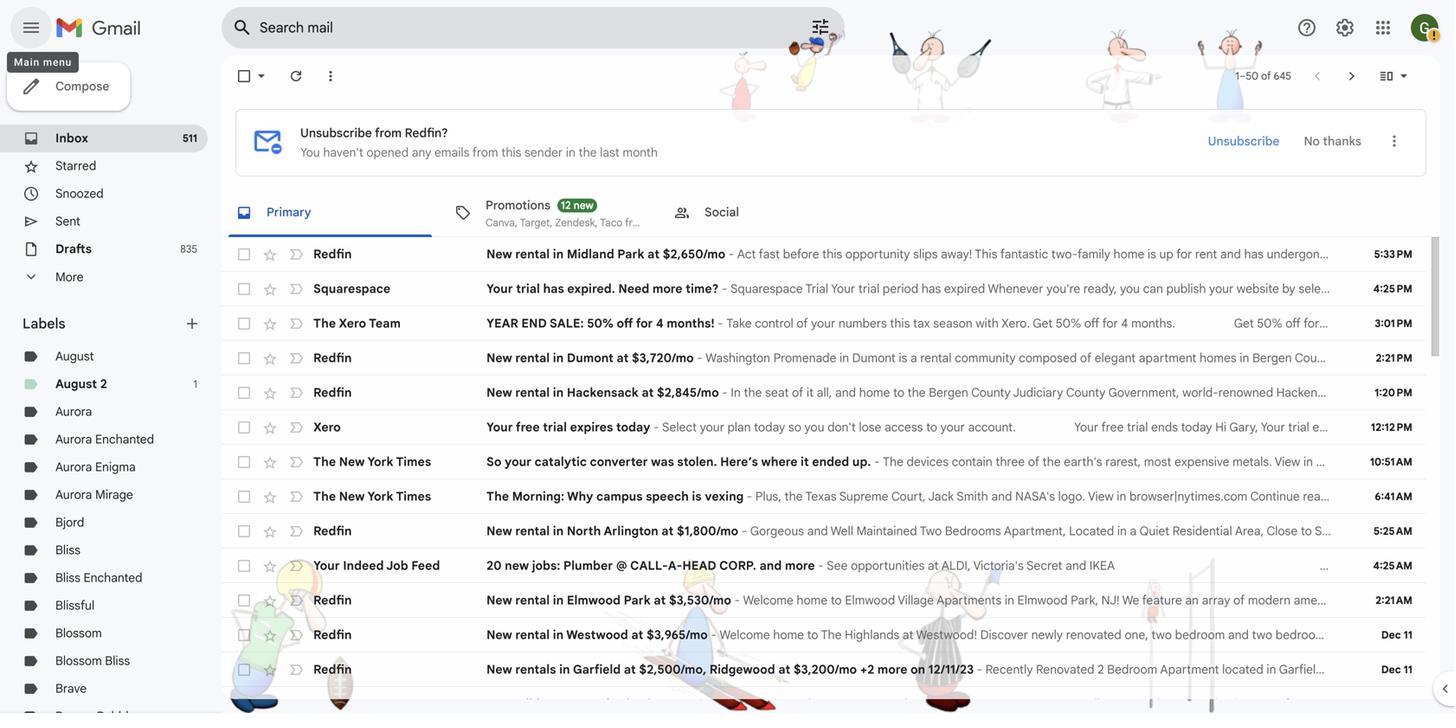 Task type: locate. For each thing, give the bounding box(es) containing it.
and left many
[[1351, 593, 1372, 608]]

your
[[487, 281, 513, 297], [831, 281, 856, 297], [487, 420, 513, 435], [1075, 420, 1099, 435], [1261, 420, 1286, 435], [313, 559, 340, 574]]

in down jobs: on the left bottom of the page
[[553, 593, 564, 608]]

1 vertical spatial bliss
[[55, 571, 81, 586]]

today left the so at the bottom of page
[[754, 420, 786, 435]]

york for the
[[368, 489, 394, 504]]

4 aurora from the top
[[55, 488, 92, 503]]

1 horizontal spatial from
[[473, 145, 498, 160]]

u
[[1453, 316, 1455, 331]]

1 vertical spatial is
[[899, 351, 908, 366]]

home down see at the right of page
[[797, 593, 828, 608]]

ended
[[812, 455, 850, 470]]

2 aurora from the top
[[55, 432, 92, 447]]

aurora for aurora enchanted
[[55, 432, 92, 447]]

from up opened
[[375, 126, 402, 141]]

3 4 from the left
[[1323, 316, 1330, 331]]

is up the access
[[899, 351, 908, 366]]

view
[[1089, 489, 1114, 504]]

0 horizontal spatial two
[[1152, 628, 1173, 643]]

6 redfin from the top
[[313, 628, 352, 643]]

august up august 2 link
[[55, 349, 94, 364]]

10 row from the top
[[222, 549, 1427, 584]]

blossom down blissful
[[55, 626, 102, 641]]

1 inside labels navigation
[[194, 378, 197, 391]]

new rental in elmwood park at $3,530/mo - welcome home to elmwood village apartments in elmwood park, nj! we feature an array of modern amenities and many extras fo
[[487, 593, 1455, 608]]

14 row from the top
[[222, 688, 1455, 714]]

1 free from the left
[[516, 420, 540, 435]]

1 inside main content
[[1236, 70, 1240, 83]]

2 blossom from the top
[[55, 654, 102, 669]]

toggle split pane mode image
[[1379, 68, 1396, 85]]

in right homes
[[1240, 351, 1250, 366]]

blossom
[[55, 626, 102, 641], [55, 654, 102, 669]]

2 vertical spatial this
[[890, 316, 911, 331]]

for up elegant
[[1103, 316, 1119, 331]]

did
[[1142, 697, 1161, 712]]

see
[[827, 559, 848, 574]]

4 redfin from the top
[[313, 524, 352, 539]]

1 horizontal spatial free
[[1102, 420, 1124, 435]]

a down tax
[[911, 351, 918, 366]]

at left $3,965/mo
[[632, 628, 644, 643]]

speech
[[646, 489, 689, 504]]

Search mail text field
[[260, 19, 762, 36]]

dec 11 right den
[[1382, 629, 1413, 642]]

1 dumont from the left
[[567, 351, 614, 366]]

plans.
[[1412, 281, 1445, 297]]

2 bedroom from the left
[[1276, 628, 1326, 643]]

to
[[894, 385, 905, 401], [927, 420, 938, 435], [1301, 524, 1313, 539], [831, 593, 842, 608], [808, 628, 819, 643], [911, 697, 922, 712]]

1 horizontal spatial off
[[1085, 316, 1100, 331]]

jobs:
[[532, 559, 561, 574]]

of right array
[[1234, 593, 1245, 608]]

trial down government,
[[1127, 420, 1149, 435]]

3 aurora from the top
[[55, 460, 92, 475]]

0 horizontal spatial free
[[516, 420, 540, 435]]

1 horizontal spatial etsy
[[1053, 697, 1077, 712]]

0 vertical spatial account.
[[969, 420, 1016, 435]]

squarespace up the xero team
[[313, 281, 391, 297]]

1 vertical spatial dec 11
[[1382, 664, 1413, 677]]

2 horizontal spatial off
[[1286, 316, 1301, 331]]

at right garfield
[[624, 662, 636, 678]]

inbox tip region
[[236, 109, 1427, 177]]

1 horizontal spatial squarespace
[[731, 281, 803, 297]]

up
[[1160, 247, 1174, 262]]

aurora down 'aurora' link
[[55, 432, 92, 447]]

vexing
[[705, 489, 744, 504]]

2 dumont from the left
[[853, 351, 896, 366]]

row containing the xero team
[[222, 307, 1455, 341]]

1 horizontal spatial device
[[1388, 697, 1424, 712]]

2 the new york times from the top
[[313, 489, 431, 504]]

in left westwood
[[553, 628, 564, 643]]

1 vertical spatial dec
[[1382, 664, 1402, 677]]

and down ad
[[1433, 524, 1454, 539]]

tab list
[[222, 189, 1441, 237]]

two right one, at the right of the page
[[1152, 628, 1173, 643]]

1 dec 11 from the top
[[1382, 629, 1413, 642]]

row up the browser
[[222, 653, 1427, 688]]

elmwood down the secret at the right bottom of page
[[1018, 593, 1068, 608]]

park
[[618, 247, 645, 262], [1406, 524, 1430, 539], [624, 593, 651, 608]]

park down 'call-'
[[624, 593, 651, 608]]

gary,
[[1230, 420, 1259, 435], [487, 697, 518, 712], [1110, 697, 1139, 712]]

more image
[[322, 68, 339, 85]]

your trial has expired. need more time? - squarespace trial your trial period has expired whenever you're ready, you can publish your website by selecting one of our plans. n
[[487, 281, 1455, 297]]

no thanks
[[1305, 134, 1362, 149]]

50% right sale:
[[587, 316, 614, 331]]

- left the "select"
[[654, 420, 659, 435]]

new for new rentals in garfield at $2,500/mo, ridgewood at $3,200/mo +2 more on 12/11/23 -
[[487, 662, 512, 678]]

2 sign from the left
[[925, 697, 948, 712]]

blossom down blossom link
[[55, 654, 102, 669]]

unsubscribe from redfin? you haven't opened any emails from this sender in the last month
[[300, 126, 658, 160]]

•
[[1399, 420, 1404, 435]]

1 vertical spatial 1
[[194, 378, 197, 391]]

row up don't
[[222, 376, 1455, 410]]

0 horizontal spatial squarespace
[[313, 281, 391, 297]]

2 vertical spatial park
[[624, 593, 651, 608]]

snoozed
[[55, 186, 104, 201]]

whenever
[[988, 281, 1044, 297]]

new inside tab
[[574, 199, 594, 212]]

story
[[1399, 489, 1427, 504]]

the new york times for so your catalytic converter was stolen. here's where it ended up.
[[313, 455, 431, 470]]

gorgeous
[[751, 524, 804, 539]]

2 4 from the left
[[1122, 316, 1129, 331]]

a left quiet
[[1131, 524, 1137, 539]]

4
[[656, 316, 664, 331], [1122, 316, 1129, 331], [1323, 316, 1330, 331]]

1 redfin from the top
[[313, 247, 352, 262]]

redfin for new rental in hackensack at $2,845/mo - in the seat of it all, and home to the bergen county judiciary county government, world-renowned hackensack university medical c
[[313, 385, 352, 401]]

away!
[[941, 247, 973, 262]]

0 horizontal spatial new
[[505, 559, 529, 574]]

1 horizontal spatial hackensack
[[1277, 385, 1343, 401]]

a-
[[668, 559, 683, 574]]

numbers
[[839, 316, 887, 331]]

row containing xero
[[222, 410, 1455, 445]]

today up converter
[[616, 420, 651, 435]]

3 etsy from the left
[[1259, 697, 1283, 712]]

2:21 am
[[1376, 594, 1413, 607]]

2 redfin from the top
[[313, 351, 352, 366]]

11 left apartm
[[1404, 629, 1413, 642]]

1 horizontal spatial has
[[922, 281, 941, 297]]

bliss for the "bliss" link
[[55, 543, 81, 558]]

0 vertical spatial is
[[1148, 247, 1157, 262]]

rent
[[1196, 247, 1218, 262]]

2 august from the top
[[55, 377, 97, 392]]

1 vertical spatial york
[[368, 489, 394, 504]]

into
[[648, 697, 671, 712], [951, 697, 972, 712], [1235, 697, 1256, 712]]

feed
[[411, 559, 440, 574]]

ends left "for:"
[[1313, 420, 1340, 435]]

unsubscribe for unsubscribe
[[1209, 134, 1280, 149]]

new for 12
[[574, 199, 594, 212]]

2 50% from the left
[[1056, 316, 1082, 331]]

new for new rental in westwood at $3,965/mo - welcome home to the highlands at westwood! discover newly renovated one, two bedroom and two bedroom with den luxury apartm
[[487, 628, 512, 643]]

1 dec from the top
[[1382, 629, 1402, 642]]

is left up
[[1148, 247, 1157, 262]]

0 vertical spatial 1
[[1236, 70, 1240, 83]]

1 horizontal spatial ends
[[1313, 420, 1340, 435]]

2 horizontal spatial this
[[890, 316, 911, 331]]

1 vertical spatial times
[[396, 489, 431, 504]]

+2
[[861, 662, 875, 678]]

labels heading
[[23, 315, 184, 333]]

advanced search options image
[[804, 10, 838, 44]]

located
[[1070, 524, 1115, 539]]

opportunities
[[851, 559, 925, 574]]

- right up.
[[875, 455, 880, 470]]

4 row from the top
[[222, 341, 1455, 376]]

3 11 from the top
[[1404, 698, 1413, 711]]

2 today from the left
[[754, 420, 786, 435]]

times left so at left bottom
[[396, 455, 431, 470]]

unsubscribe inside button
[[1209, 134, 1280, 149]]

5 redfin from the top
[[313, 593, 352, 608]]

new rentals in garfield at $2,500/mo, ridgewood at $3,200/mo +2 more on 12/11/23 -
[[487, 662, 986, 678]]

7 redfin from the top
[[313, 662, 352, 678]]

main content
[[222, 55, 1455, 714]]

area,
[[1236, 524, 1264, 539]]

0 horizontal spatial 4
[[656, 316, 664, 331]]

hello
[[1080, 697, 1108, 712]]

1 vertical spatial the new york times
[[313, 489, 431, 504]]

free down government,
[[1102, 420, 1124, 435]]

0 vertical spatial dec 11
[[1382, 629, 1413, 642]]

0 horizontal spatial was
[[651, 455, 674, 470]]

0 vertical spatial times
[[396, 455, 431, 470]]

1 horizontal spatial bedroom
[[1276, 628, 1326, 643]]

this left tax
[[890, 316, 911, 331]]

row
[[222, 237, 1455, 272], [222, 272, 1455, 307], [222, 307, 1455, 341], [222, 341, 1455, 376], [222, 376, 1455, 410], [222, 410, 1455, 445], [222, 445, 1427, 480], [222, 480, 1455, 514], [222, 514, 1455, 549], [222, 549, 1427, 584], [222, 584, 1455, 618], [222, 618, 1455, 653], [222, 653, 1427, 688], [222, 688, 1455, 714]]

50% down website
[[1258, 316, 1283, 331]]

6 row from the top
[[222, 410, 1455, 445]]

1 horizontal spatial elmwood
[[845, 593, 896, 608]]

promenade
[[774, 351, 837, 366]]

1 august from the top
[[55, 349, 94, 364]]

1 blossom from the top
[[55, 626, 102, 641]]

expires
[[570, 420, 613, 435]]

2 horizontal spatial new
[[729, 697, 752, 712]]

ad
[[1430, 489, 1445, 504]]

1 horizontal spatial into
[[951, 697, 972, 712]]

3 row from the top
[[222, 307, 1455, 341]]

0 horizontal spatial has
[[543, 281, 564, 297]]

1 vertical spatial park
[[1406, 524, 1430, 539]]

the morning: why campus speech is vexing - plus, the texas supreme court, jack smith and nasa's logo. view in browser|nytimes.com continue reading the main story ad d
[[487, 489, 1455, 504]]

1 times from the top
[[396, 455, 431, 470]]

1 aurora from the top
[[55, 404, 92, 420]]

2 11 from the top
[[1404, 664, 1413, 677]]

trial down county,
[[1289, 420, 1310, 435]]

0 vertical spatial with
[[976, 316, 999, 331]]

don't
[[828, 420, 856, 435]]

more left see at the right of page
[[785, 559, 815, 574]]

times for the morning: why campus speech is vexing
[[396, 489, 431, 504]]

2 vertical spatial more
[[878, 662, 908, 678]]

3 redfin from the top
[[313, 385, 352, 401]]

4 left months!
[[656, 316, 664, 331]]

aurora down august 2
[[55, 404, 92, 420]]

2 etsy from the left
[[1053, 697, 1077, 712]]

texas
[[806, 489, 837, 504]]

1 vertical spatial blossom
[[55, 654, 102, 669]]

it left all,
[[807, 385, 814, 401]]

0 horizontal spatial a
[[911, 351, 918, 366]]

dumont down sale:
[[567, 351, 614, 366]]

new for new rental in dumont at $3,720/mo - washington promenade in dumont is a rental community composed of elegant apartment homes in bergen county, nj. mere minutes awa
[[487, 351, 512, 366]]

rentals
[[516, 662, 556, 678]]

your up year
[[487, 281, 513, 297]]

unsubscribe
[[300, 126, 372, 141], [1209, 134, 1280, 149]]

account. left hello
[[1002, 697, 1050, 712]]

has right period
[[922, 281, 941, 297]]

0 horizontal spatial this
[[502, 145, 522, 160]]

redfin for new rental in midland park at $2,650/mo - act fast before this opportunity slips away! this fantastic two-family home is up for rent and has undergone recent renovations. the
[[313, 247, 352, 262]]

1 elmwood from the left
[[567, 593, 621, 608]]

2 vertical spatial new
[[729, 697, 752, 712]]

drafts link
[[55, 242, 92, 257]]

2 times from the top
[[396, 489, 431, 504]]

1 squarespace from the left
[[313, 281, 391, 297]]

new right a
[[729, 697, 752, 712]]

4 left months.
[[1122, 316, 1129, 331]]

2 dec from the top
[[1382, 664, 1402, 677]]

supreme
[[840, 489, 889, 504]]

2 vertical spatial dec 11
[[1382, 698, 1413, 711]]

1 sign from the left
[[620, 697, 645, 712]]

2 horizontal spatial elmwood
[[1018, 593, 1068, 608]]

1 vertical spatial more
[[785, 559, 815, 574]]

and
[[1221, 247, 1242, 262], [1377, 316, 1398, 331], [836, 385, 856, 401], [992, 489, 1013, 504], [808, 524, 828, 539], [1433, 524, 1454, 539], [760, 559, 782, 574], [1066, 559, 1087, 574], [1351, 593, 1372, 608], [1229, 628, 1250, 643]]

0 horizontal spatial device
[[755, 697, 791, 712]]

2 horizontal spatial etsy
[[1259, 697, 1283, 712]]

d
[[1448, 489, 1455, 504]]

1 horizontal spatial 1
[[1236, 70, 1240, 83]]

elmwood up westwood
[[567, 593, 621, 608]]

gary, right hi in the right of the page
[[1230, 420, 1259, 435]]

3 into from the left
[[1235, 697, 1256, 712]]

2 horizontal spatial sign
[[1210, 697, 1232, 712]]

settings image
[[1335, 17, 1356, 38]]

plus,
[[756, 489, 782, 504]]

20 new jobs: plumber @ call-a-head corp. and more - see opportunities at aldi, victoria's secret and ikea ‌ ‌ ‌ ‌ ‌ ‌ ‌ ‌ ‌ ‌ ‌ ‌ ‌ ‌ ‌ ‌ ‌ ‌ ‌ ‌ ‌ ‌ ‌ ‌ ‌ ‌ ‌ ‌ ‌ ‌ ‌ ‌ ‌ ‌ ‌ ‌ ‌ ‌ ‌ ‌ ‌ ‌ ‌ ‌ ‌ ‌ ‌ ‌ ‌ ‌ ‌ ‌ ‌ ‌ ‌ ‌ ‌ ‌ ‌ ‌ ‌ ‌ ‌ ‌ ‌ ‌ ‌ ‌ ‌ ‌ ‌ ‌
[[487, 559, 1339, 574]]

6:41 am
[[1376, 491, 1413, 504]]

0 vertical spatial august
[[55, 349, 94, 364]]

bliss for bliss enchanted
[[55, 571, 81, 586]]

nj!
[[1102, 593, 1120, 608]]

new for new rental in hackensack at $2,845/mo - in the seat of it all, and home to the bergen county judiciary county government, world-renowned hackensack university medical c
[[487, 385, 512, 401]]

rental for new rental in hackensack at $2,845/mo
[[516, 385, 550, 401]]

this right before
[[823, 247, 843, 262]]

row down the well
[[222, 549, 1427, 584]]

reading
[[1304, 489, 1345, 504]]

tab list containing promotions
[[222, 189, 1441, 237]]

11 row from the top
[[222, 584, 1455, 618]]

dec up mon, dec 11, 2023, 12:37 pm element
[[1382, 664, 1402, 677]]

more right need
[[653, 281, 683, 297]]

0 horizontal spatial elmwood
[[567, 593, 621, 608]]

11 up mon, dec 11, 2023, 12:37 pm element
[[1404, 664, 1413, 677]]

and right all,
[[836, 385, 856, 401]]

rental for new rental in dumont at $3,720/mo
[[516, 351, 550, 366]]

0 vertical spatial dec
[[1382, 629, 1402, 642]]

1 vertical spatial enchanted
[[84, 571, 143, 586]]

rental for new rental in north arlington at $1,800/mo
[[516, 524, 550, 539]]

1 horizontal spatial more
[[785, 559, 815, 574]]

1 for 1
[[194, 378, 197, 391]]

etsy
[[313, 697, 339, 712], [1053, 697, 1077, 712], [1259, 697, 1283, 712]]

apartments
[[937, 593, 1002, 608]]

aurora up aurora mirage
[[55, 460, 92, 475]]

gmail image
[[55, 10, 150, 45]]

in down sale:
[[553, 351, 564, 366]]

None checkbox
[[236, 315, 253, 333], [236, 350, 253, 367], [236, 384, 253, 402], [236, 419, 253, 436], [236, 454, 253, 471], [236, 488, 253, 506], [236, 523, 253, 540], [236, 558, 253, 575], [236, 592, 253, 610], [236, 662, 253, 679], [236, 315, 253, 333], [236, 350, 253, 367], [236, 384, 253, 402], [236, 419, 253, 436], [236, 454, 253, 471], [236, 488, 253, 506], [236, 523, 253, 540], [236, 558, 253, 575], [236, 592, 253, 610], [236, 662, 253, 679]]

was
[[651, 455, 674, 470], [857, 697, 878, 712]]

unsubscribe inside unsubscribe from redfin? you haven't opened any emails from this sender in the last month
[[300, 126, 372, 141]]

xero.
[[1002, 316, 1030, 331]]

2 horizontal spatial from
[[1285, 697, 1311, 712]]

with left the xero.
[[976, 316, 999, 331]]

0 vertical spatial new
[[574, 199, 594, 212]]

off down ready,
[[1085, 316, 1100, 331]]

at down village
[[903, 628, 914, 643]]

1 11 from the top
[[1404, 629, 1413, 642]]

bliss enchanted link
[[55, 571, 143, 586]]

was left stolen.
[[651, 455, 674, 470]]

primary
[[267, 205, 311, 220]]

period
[[883, 281, 919, 297]]

row up see at the right of page
[[222, 514, 1455, 549]]

smith
[[957, 489, 989, 504]]

get down website
[[1235, 316, 1255, 331]]

den
[[1355, 628, 1376, 643]]

ikea
[[1090, 559, 1116, 574]]

dumont
[[567, 351, 614, 366], [853, 351, 896, 366]]

following
[[1335, 697, 1385, 712]]

0 vertical spatial the new york times
[[313, 455, 431, 470]]

august for august 2
[[55, 377, 97, 392]]

1 horizontal spatial dumont
[[853, 351, 896, 366]]

0 horizontal spatial get
[[1033, 316, 1053, 331]]

2 ends from the left
[[1313, 420, 1340, 435]]

3 50% from the left
[[1258, 316, 1283, 331]]

2 york from the top
[[368, 489, 394, 504]]

1 county from the left
[[972, 385, 1011, 401]]

2 vertical spatial 11
[[1404, 698, 1413, 711]]

1 york from the top
[[368, 455, 394, 470]]

1 for 1 50 of 645
[[1236, 70, 1240, 83]]

enchanted up blissful link
[[84, 571, 143, 586]]

aurora enchanted
[[55, 432, 154, 447]]

9 row from the top
[[222, 514, 1455, 549]]

of right control
[[797, 316, 808, 331]]

0 horizontal spatial off
[[617, 316, 633, 331]]

1 horizontal spatial county
[[1067, 385, 1106, 401]]

1 the new york times from the top
[[313, 455, 431, 470]]

0 horizontal spatial unsubscribe
[[300, 126, 372, 141]]

1:20 pm
[[1375, 387, 1413, 400]]

1 ends from the left
[[1152, 420, 1179, 435]]

None search field
[[222, 7, 845, 48]]

government,
[[1109, 385, 1180, 401]]

1 horizontal spatial 50%
[[1056, 316, 1082, 331]]

0 vertical spatial park
[[618, 247, 645, 262]]

highlands
[[845, 628, 900, 643]]

here's
[[721, 455, 758, 470]]

garfield
[[573, 662, 621, 678]]

2 dec 11 from the top
[[1382, 664, 1413, 677]]

3 dec from the top
[[1382, 698, 1402, 711]]

park right shops,
[[1406, 524, 1430, 539]]

0 vertical spatial york
[[368, 455, 394, 470]]

row down trial
[[222, 307, 1455, 341]]

0 horizontal spatial hackensack
[[567, 385, 639, 401]]

row containing etsy
[[222, 688, 1455, 714]]

in down numbers
[[840, 351, 850, 366]]

1 two from the left
[[1152, 628, 1173, 643]]

redfin?
[[405, 126, 448, 141]]

1 horizontal spatial this
[[823, 247, 843, 262]]

bedroom down amenities
[[1276, 628, 1326, 643]]

row up texas at the right bottom of the page
[[222, 445, 1427, 480]]

converter
[[590, 455, 648, 470]]

aurora enigma link
[[55, 460, 136, 475]]

0 horizontal spatial 50%
[[587, 316, 614, 331]]

0 vertical spatial blossom
[[55, 626, 102, 641]]

in right the "view"
[[1117, 489, 1127, 504]]

0 vertical spatial welcome
[[743, 593, 794, 608]]

1 vertical spatial new
[[505, 559, 529, 574]]

2 horizontal spatial 50%
[[1258, 316, 1283, 331]]

why
[[567, 489, 594, 504]]

2 row from the top
[[222, 272, 1455, 307]]

call-
[[630, 559, 668, 574]]

main menu image
[[21, 17, 42, 38]]

1 vertical spatial it
[[801, 455, 809, 470]]

row up all,
[[222, 341, 1455, 376]]

new for new rental in north arlington at $1,800/mo - gorgeous and well maintained two bedrooms apartment, located in a quiet residential area, close to schools, shops, park and 
[[487, 524, 512, 539]]

1 horizontal spatial 4
[[1122, 316, 1129, 331]]

3 elmwood from the left
[[1018, 593, 1068, 608]]

1 vertical spatial august
[[55, 377, 97, 392]]

morning:
[[512, 489, 565, 504]]

redfin for new rental in dumont at $3,720/mo - washington promenade in dumont is a rental community composed of elegant apartment homes in bergen county, nj. mere minutes awa
[[313, 351, 352, 366]]

1 horizontal spatial bergen
[[1253, 351, 1293, 366]]

row up the well
[[222, 480, 1455, 514]]

dec left and/o
[[1382, 698, 1402, 711]]

1 vertical spatial a
[[1131, 524, 1137, 539]]

2 horizontal spatial 4
[[1323, 316, 1330, 331]]

dec
[[1382, 629, 1402, 642], [1382, 664, 1402, 677], [1382, 698, 1402, 711]]

50% down you're on the top right of page
[[1056, 316, 1082, 331]]

1 vertical spatial welcome
[[720, 628, 770, 643]]

0 horizontal spatial etsy
[[313, 697, 339, 712]]

unsubscribe for unsubscribe from redfin? you haven't opened any emails from this sender in the last month
[[300, 126, 372, 141]]

None checkbox
[[236, 68, 253, 85], [236, 246, 253, 263], [236, 281, 253, 298], [236, 627, 253, 644], [236, 696, 253, 714], [236, 68, 253, 85], [236, 246, 253, 263], [236, 281, 253, 298], [236, 627, 253, 644], [236, 696, 253, 714]]

rental for new rental in westwood at $3,965/mo
[[516, 628, 550, 643]]

fantastic
[[1001, 247, 1049, 262]]

0 vertical spatial a
[[911, 351, 918, 366]]

your down trial
[[811, 316, 836, 331]]

1 horizontal spatial unsubscribe
[[1209, 134, 1280, 149]]

2 horizontal spatial is
[[1148, 247, 1157, 262]]

gary, left did
[[487, 697, 518, 712]]

0 horizontal spatial bergen
[[929, 385, 969, 401]]

just
[[1187, 697, 1207, 712]]

new for new rental in elmwood park at $3,530/mo - welcome home to elmwood village apartments in elmwood park, nj! we feature an array of modern amenities and many extras fo
[[487, 593, 512, 608]]

free
[[1401, 316, 1429, 331]]

2 vertical spatial dec
[[1382, 698, 1402, 711]]

older image
[[1344, 68, 1361, 85]]

dec right den
[[1382, 629, 1402, 642]]

1 vertical spatial xero
[[313, 420, 341, 435]]

midland
[[567, 247, 615, 262]]

and right corp.
[[760, 559, 782, 574]]

1 vertical spatial was
[[857, 697, 878, 712]]

redfin for new rental in elmwood park at $3,530/mo - welcome home to elmwood village apartments in elmwood park, nj! we feature an array of modern amenities and many extras fo
[[313, 593, 352, 608]]

bergen
[[1253, 351, 1293, 366], [929, 385, 969, 401]]

$1,800/mo
[[677, 524, 739, 539]]

-
[[729, 247, 735, 262], [722, 281, 728, 297], [718, 316, 724, 331], [697, 351, 703, 366], [722, 385, 728, 401], [654, 420, 659, 435], [875, 455, 880, 470], [747, 489, 753, 504], [742, 524, 748, 539], [818, 559, 824, 574], [735, 593, 740, 608], [711, 628, 717, 643], [977, 662, 983, 678], [710, 697, 715, 712]]



Task type: vqa. For each thing, say whether or not it's contained in the screenshot.
A-
yes



Task type: describe. For each thing, give the bounding box(es) containing it.
season
[[934, 316, 973, 331]]

to right the access
[[927, 420, 938, 435]]

and/o
[[1427, 697, 1455, 712]]

at down speech
[[662, 524, 674, 539]]

social tab
[[660, 189, 878, 237]]

your right trial
[[831, 281, 856, 297]]

- left in
[[722, 385, 728, 401]]

blossom bliss
[[55, 654, 130, 669]]

shops,
[[1365, 524, 1403, 539]]

in right 'rentals'
[[559, 662, 570, 678]]

starred
[[55, 158, 96, 174]]

renovated
[[1067, 628, 1122, 643]]

new for new rental in midland park at $2,650/mo - act fast before this opportunity slips away! this fantastic two-family home is up for rent and has undergone recent renovations. the
[[487, 247, 512, 262]]

head
[[683, 559, 717, 574]]

0 vertical spatial it
[[807, 385, 814, 401]]

and right the rent
[[1221, 247, 1242, 262]]

maintained
[[857, 524, 918, 539]]

for up county,
[[1304, 316, 1320, 331]]

dec 11 for new rentals in garfield at $2,500/mo, ridgewood at $3,200/mo +2 more on 12/11/23 -
[[1382, 664, 1413, 677]]

logo.
[[1059, 489, 1086, 504]]

2 device from the left
[[1388, 697, 1424, 712]]

aurora for aurora enigma
[[55, 460, 92, 475]]

redfin for new rentals in garfield at $2,500/mo, ridgewood at $3,200/mo +2 more on 12/11/23 -
[[313, 662, 352, 678]]

$2,500/mo,
[[639, 662, 707, 678]]

c
[[1449, 385, 1455, 401]]

2 free from the left
[[1102, 420, 1124, 435]]

- down months!
[[697, 351, 703, 366]]

promotions, 12 new messages, tab
[[441, 189, 659, 237]]

set
[[1432, 316, 1449, 331]]

victoria's
[[974, 559, 1024, 574]]

0 horizontal spatial gary,
[[487, 697, 518, 712]]

home up lose
[[860, 385, 891, 401]]

rental for new rental in midland park at $2,650/mo
[[516, 247, 550, 262]]

main
[[1370, 489, 1396, 504]]

13 row from the top
[[222, 653, 1427, 688]]

more
[[55, 270, 84, 285]]

end
[[522, 316, 547, 331]]

and down array
[[1229, 628, 1250, 643]]

dec for new rentals in garfield at $2,500/mo, ridgewood at $3,200/mo +2 more on 12/11/23 -
[[1382, 664, 1402, 677]]

aurora for 'aurora' link
[[55, 404, 92, 420]]

trial left period
[[859, 281, 880, 297]]

more for at
[[878, 662, 908, 678]]

last
[[600, 145, 620, 160]]

minutes
[[1393, 351, 1436, 366]]

home up the $3,200/mo
[[773, 628, 804, 643]]

your left plan
[[700, 420, 725, 435]]

1 etsy from the left
[[313, 697, 339, 712]]

2 county from the left
[[1067, 385, 1106, 401]]

and left ikea
[[1066, 559, 1087, 574]]

for:
[[1377, 420, 1396, 435]]

thanks
[[1324, 134, 1362, 149]]

n
[[1448, 281, 1455, 297]]

1 device from the left
[[755, 697, 791, 712]]

unsubscribe button
[[1196, 126, 1292, 157]]

mon, dec 11, 2023, 12:37 pm element
[[1382, 696, 1413, 714]]

- left the plus, at bottom
[[747, 489, 753, 504]]

1 bedroom from the left
[[1176, 628, 1226, 643]]

11 for new rental in westwood at $3,965/mo - welcome home to the highlands at westwood! discover newly renovated one, two bedroom and two bedroom with den luxury apartm
[[1404, 629, 1413, 642]]

university
[[1346, 385, 1400, 401]]

2 two from the left
[[1253, 628, 1273, 643]]

12 row from the top
[[222, 618, 1455, 653]]

blossom bliss link
[[55, 654, 130, 669]]

an
[[1186, 593, 1199, 608]]

- right '12/11/23'
[[977, 662, 983, 678]]

8 row from the top
[[222, 480, 1455, 514]]

- left a
[[710, 697, 715, 712]]

extras
[[1407, 593, 1442, 608]]

apartment,
[[1004, 524, 1067, 539]]

to up the access
[[894, 385, 905, 401]]

where
[[762, 455, 798, 470]]

month
[[623, 145, 658, 160]]

2 elmwood from the left
[[845, 593, 896, 608]]

the left the following at the right bottom of the page
[[1314, 697, 1333, 712]]

quiet
[[1140, 524, 1170, 539]]

2 hackensack from the left
[[1277, 385, 1343, 401]]

at up need
[[648, 247, 660, 262]]

discover
[[981, 628, 1029, 643]]

0 vertical spatial from
[[375, 126, 402, 141]]

aurora for aurora mirage
[[55, 488, 92, 503]]

park for act fast before this opportunity slips away! this fantastic two-family home is up for rent and has undergone recent renovations. the
[[618, 247, 645, 262]]

at down 'call-'
[[654, 593, 666, 608]]

1 vertical spatial with
[[1329, 628, 1352, 643]]

residential
[[1173, 524, 1233, 539]]

redfin for new rental in north arlington at $1,800/mo - gorgeous and well maintained two bedrooms apartment, located in a quiet residential area, close to schools, shops, park and 
[[313, 524, 352, 539]]

browser|nytimes.com
[[1130, 489, 1248, 504]]

park for welcome home to elmwood village apartments in elmwood park, nj! we feature an array of modern amenities and many extras fo
[[624, 593, 651, 608]]

1 4 from the left
[[656, 316, 664, 331]]

more for head
[[785, 559, 815, 574]]

in left the north
[[553, 524, 564, 539]]

blossom for blossom bliss
[[55, 654, 102, 669]]

tab list inside main content
[[222, 189, 1441, 237]]

of right 50 at the right of page
[[1262, 70, 1272, 83]]

1 vertical spatial bergen
[[929, 385, 969, 401]]

homes
[[1200, 351, 1237, 366]]

you right "did"
[[1164, 697, 1184, 712]]

1 today from the left
[[616, 420, 651, 435]]

1 row from the top
[[222, 237, 1455, 272]]

no
[[1305, 134, 1320, 149]]

new rental in north arlington at $1,800/mo - gorgeous and well maintained two bedrooms apartment, located in a quiet residential area, close to schools, shops, park and 
[[487, 524, 1455, 539]]

2 off from the left
[[1085, 316, 1100, 331]]

in right located
[[1118, 524, 1127, 539]]

compose button
[[7, 62, 130, 111]]

7 row from the top
[[222, 445, 1427, 480]]

1 50 of 645
[[1236, 70, 1292, 83]]

new rental in westwood at $3,965/mo - welcome home to the highlands at westwood! discover newly renovated one, two bedroom and two bedroom with den luxury apartm
[[487, 628, 1455, 643]]

2 into from the left
[[951, 697, 972, 712]]

- left act
[[729, 247, 735, 262]]

expired
[[945, 281, 986, 297]]

1 off from the left
[[617, 316, 633, 331]]

august 2 link
[[55, 377, 107, 392]]

bedrooms
[[945, 524, 1002, 539]]

westwood
[[567, 628, 629, 643]]

- left gorgeous at bottom right
[[742, 524, 748, 539]]

the inside unsubscribe from redfin? you haven't opened any emails from this sender in the last month
[[579, 145, 597, 160]]

recent
[[1330, 247, 1366, 262]]

redfin for new rental in westwood at $3,965/mo - welcome home to the highlands at westwood! discover newly renovated one, two bedroom and two bedroom with den luxury apartm
[[313, 628, 352, 643]]

medical
[[1403, 385, 1447, 401]]

york for so
[[368, 455, 394, 470]]

- down corp.
[[735, 593, 740, 608]]

continue
[[1251, 489, 1300, 504]]

the new york times for the morning: why campus speech is vexing
[[313, 489, 431, 504]]

the xero team
[[313, 316, 401, 331]]

to right "used"
[[911, 697, 922, 712]]

blossom for blossom link
[[55, 626, 102, 641]]

835
[[180, 243, 197, 256]]

- left "take"
[[718, 316, 724, 331]]

1 vertical spatial this
[[823, 247, 843, 262]]

opened
[[367, 145, 409, 160]]

catalytic
[[535, 455, 587, 470]]

fast
[[759, 247, 780, 262]]

3 today from the left
[[1182, 420, 1213, 435]]

you right did
[[543, 697, 565, 712]]

3 dec 11 from the top
[[1382, 698, 1413, 711]]

support image
[[1297, 17, 1318, 38]]

blossom link
[[55, 626, 102, 641]]

- right $3,965/mo
[[711, 628, 717, 643]]

sender
[[525, 145, 563, 160]]

in up discover
[[1005, 593, 1015, 608]]

you
[[300, 145, 320, 160]]

control
[[755, 316, 794, 331]]

row containing your indeed job feed
[[222, 549, 1427, 584]]

this inside unsubscribe from redfin? you haven't opened any emails from this sender in the last month
[[502, 145, 522, 160]]

0 vertical spatial xero
[[339, 316, 366, 331]]

1 horizontal spatial is
[[899, 351, 908, 366]]

inbox link
[[55, 131, 88, 146]]

dec 11 for new rental in westwood at $3,965/mo - welcome home to the highlands at westwood! discover newly renovated one, two bedroom and two bedroom with den luxury apartm
[[1382, 629, 1413, 642]]

labels navigation
[[0, 55, 222, 714]]

trial up catalytic
[[543, 420, 567, 435]]

11 for new rentals in garfield at $2,500/mo, ridgewood at $3,200/mo +2 more on 12/11/23 -
[[1404, 664, 1413, 677]]

fo
[[1444, 593, 1455, 608]]

3 sign from the left
[[1210, 697, 1232, 712]]

lose
[[859, 420, 882, 435]]

your left indeed
[[313, 559, 340, 574]]

primary tab
[[222, 189, 439, 237]]

in
[[731, 385, 741, 401]]

2:21 pm
[[1376, 352, 1413, 365]]

511
[[183, 132, 197, 145]]

1 horizontal spatial a
[[1131, 524, 1137, 539]]

0 vertical spatial was
[[651, 455, 674, 470]]

one
[[1352, 281, 1373, 297]]

2 get from the left
[[1235, 316, 1255, 331]]

- left see at the right of page
[[818, 559, 824, 574]]

3 off from the left
[[1286, 316, 1301, 331]]

5 row from the top
[[222, 376, 1455, 410]]

aldi,
[[942, 559, 971, 574]]

trial up end
[[516, 281, 540, 297]]

renovations.
[[1369, 247, 1436, 262]]

rental for new rental in elmwood park at $3,530/mo
[[516, 593, 550, 608]]

new for 20
[[505, 559, 529, 574]]

and left free
[[1377, 316, 1398, 331]]

for down need
[[636, 316, 653, 331]]

the left main
[[1348, 489, 1367, 504]]

at left $3,720/mo
[[617, 351, 629, 366]]

0 horizontal spatial is
[[692, 489, 702, 504]]

enchanted for aurora enchanted
[[95, 432, 154, 447]]

at down $3,720/mo
[[642, 385, 654, 401]]

0 vertical spatial more
[[653, 281, 683, 297]]

2 horizontal spatial gary,
[[1230, 420, 1259, 435]]

newly
[[1032, 628, 1063, 643]]

august for the august link
[[55, 349, 94, 364]]

1 50% from the left
[[587, 316, 614, 331]]

row containing squarespace
[[222, 272, 1455, 307]]

times for so your catalytic converter was stolen. here's where it ended up.
[[396, 455, 431, 470]]

to down see at the right of page
[[831, 593, 842, 608]]

of left elegant
[[1081, 351, 1092, 366]]

one,
[[1125, 628, 1149, 643]]

your up so at left bottom
[[487, 420, 513, 435]]

645
[[1274, 70, 1292, 83]]

enchanted for bliss enchanted
[[84, 571, 143, 586]]

$3,200/mo
[[794, 662, 857, 678]]

the up the access
[[908, 385, 926, 401]]

home right family
[[1114, 247, 1145, 262]]

you right the so at the bottom of page
[[805, 420, 825, 435]]

at left the $3,200/mo
[[779, 662, 791, 678]]

your right publish
[[1210, 281, 1234, 297]]

to up the $3,200/mo
[[808, 628, 819, 643]]

job
[[386, 559, 408, 574]]

1 hackensack from the left
[[567, 385, 639, 401]]

new rental in dumont at $3,720/mo - washington promenade in dumont is a rental community composed of elegant apartment homes in bergen county, nj. mere minutes awa
[[487, 351, 1455, 366]]

1 get from the left
[[1033, 316, 1053, 331]]

1 horizontal spatial was
[[857, 697, 878, 712]]

in inside unsubscribe from redfin? you haven't opened any emails from this sender in the last month
[[566, 145, 576, 160]]

ready,
[[1084, 281, 1118, 297]]

2 vertical spatial bliss
[[105, 654, 130, 669]]

your right so at left bottom
[[505, 455, 532, 470]]

snoozed link
[[55, 186, 104, 201]]

search mail image
[[227, 12, 258, 43]]

4 today from the left
[[1343, 420, 1374, 435]]

2 squarespace from the left
[[731, 281, 803, 297]]

main content containing unsubscribe from redfin?
[[222, 55, 1455, 714]]

bliss enchanted
[[55, 571, 143, 586]]

purc
[[1433, 420, 1455, 435]]

up.
[[853, 455, 871, 470]]

refresh image
[[287, 68, 305, 85]]

composed
[[1019, 351, 1078, 366]]

your up the "view"
[[1075, 420, 1099, 435]]

your down renowned at the bottom of the page
[[1261, 420, 1286, 435]]

stolen.
[[678, 455, 718, 470]]

2 horizontal spatial has
[[1245, 247, 1264, 262]]

2 vertical spatial from
[[1285, 697, 1311, 712]]

you left can
[[1121, 281, 1141, 297]]

promotions
[[486, 198, 551, 213]]

array
[[1202, 593, 1231, 608]]

at left aldi,
[[928, 559, 939, 574]]

to right close on the bottom of page
[[1301, 524, 1313, 539]]

the right in
[[744, 385, 762, 401]]

your down the new rental in westwood at $3,965/mo - welcome home to the highlands at westwood! discover newly renovated one, two bedroom and two bedroom with den luxury apartm on the bottom of the page
[[975, 697, 999, 712]]

schools,
[[1315, 524, 1362, 539]]

dec for new rental in westwood at $3,965/mo - welcome home to the highlands at westwood! discover newly renovated one, two bedroom and two bedroom with den luxury apartm
[[1382, 629, 1402, 642]]

of right the seat
[[792, 385, 804, 401]]

in left midland
[[553, 247, 564, 262]]

and right smith
[[992, 489, 1013, 504]]

1 horizontal spatial gary,
[[1110, 697, 1139, 712]]

- right time?
[[722, 281, 728, 297]]

for right up
[[1177, 247, 1193, 262]]

of left our
[[1376, 281, 1388, 297]]

your down new rental in hackensack at $2,845/mo - in the seat of it all, and home to the bergen county judiciary county government, world-renowned hackensack university medical c
[[941, 420, 965, 435]]

the right the plus, at bottom
[[785, 489, 803, 504]]

1 vertical spatial from
[[473, 145, 498, 160]]

in up catalytic
[[553, 385, 564, 401]]

can
[[1144, 281, 1164, 297]]

and left the well
[[808, 524, 828, 539]]

1 vertical spatial account.
[[1002, 697, 1050, 712]]

1 into from the left
[[648, 697, 671, 712]]

elegant
[[1095, 351, 1136, 366]]



